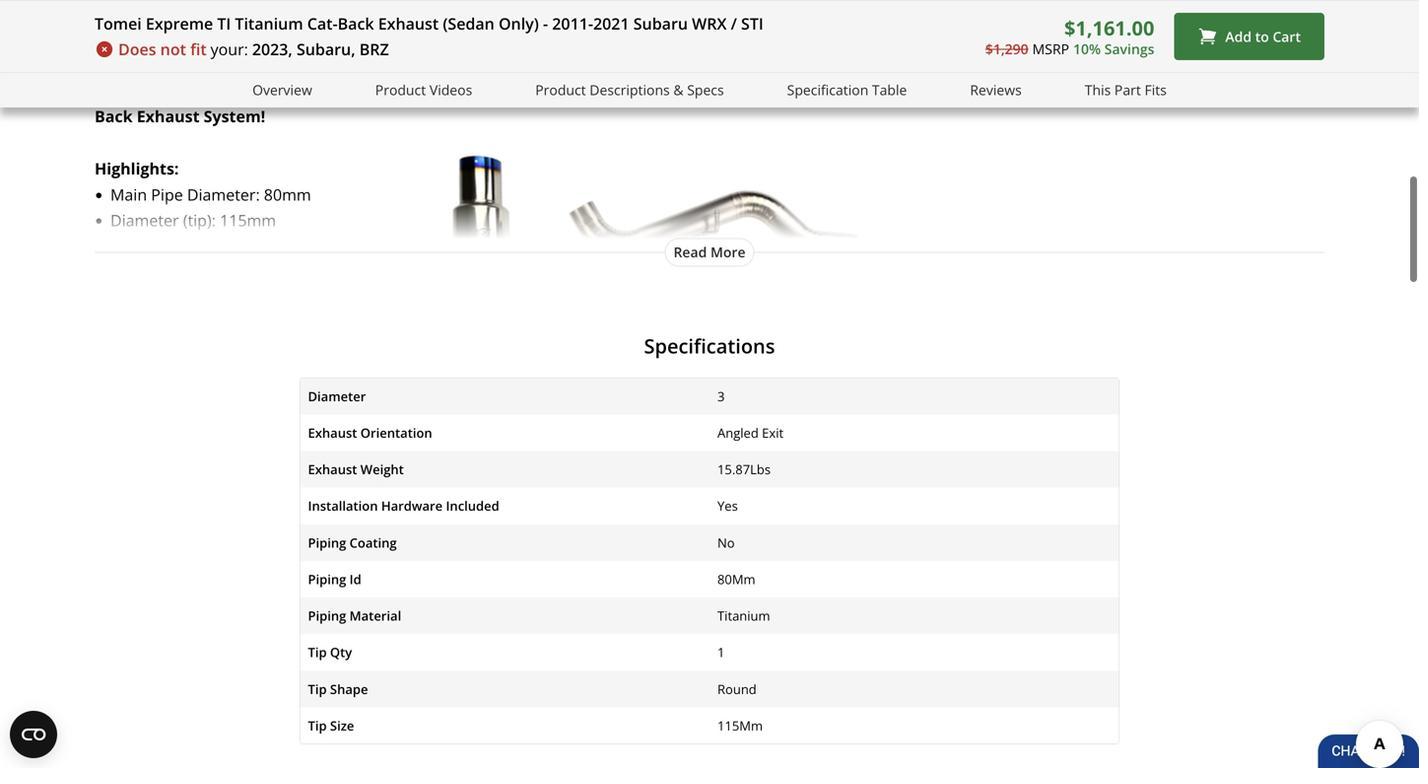 Task type: vqa. For each thing, say whether or not it's contained in the screenshot.
$15.99 inside the $15.99 MSRP Save $6.01 on MSRP (38%)
no



Task type: locate. For each thing, give the bounding box(es) containing it.
to
[[1256, 27, 1270, 46]]

add left to
[[1226, 27, 1252, 46]]

wrx left or
[[463, 80, 499, 101]]

1 vertical spatial back
[[95, 106, 133, 127]]

0 vertical spatial tip
[[308, 644, 327, 661]]

main pipe diameter: 80mm diameter (tip): 115mm exhaust noise:
[[110, 184, 315, 257]]

1 vertical spatial tip
[[308, 680, 327, 698]]

savings
[[1105, 39, 1155, 58]]

product right or
[[536, 80, 586, 99]]

2 vertical spatial titanium
[[718, 607, 771, 625]]

0 horizontal spatial back
[[95, 106, 133, 127]]

$1,161.00 $1,290 msrp 10% savings
[[986, 14, 1155, 58]]

product up a
[[95, 32, 170, 59]]

only)
[[499, 13, 539, 34]]

/
[[731, 13, 737, 34]]

exhaust up exhaust weight
[[308, 424, 357, 442]]

1 vertical spatial diameter
[[308, 387, 366, 405]]

diameter
[[110, 210, 179, 231], [308, 387, 366, 405]]

0 horizontal spatial product
[[95, 32, 170, 59]]

exhaust down main
[[110, 236, 169, 257]]

3 tip from the top
[[308, 717, 327, 734]]

0 horizontal spatial add
[[95, 80, 126, 101]]

titanium right the tomei's
[[764, 80, 835, 101]]

80mm
[[718, 570, 756, 588]]

1 horizontal spatial add
[[1226, 27, 1252, 46]]

titanium down 80mm
[[718, 607, 771, 625]]

tomei expreme ti titanium cat-back exhaust (sedan only) - 2011-2021 subaru wrx / sti
[[95, 13, 764, 34]]

tip
[[308, 644, 327, 661], [308, 680, 327, 698], [308, 717, 327, 734]]

1 vertical spatial wrx
[[463, 80, 499, 101]]

system!
[[204, 106, 265, 127]]

2 piping from the top
[[308, 570, 346, 588]]

exhaust down brutal
[[137, 106, 200, 127]]

add left a
[[95, 80, 126, 101]]

0 vertical spatial add
[[1226, 27, 1252, 46]]

0 horizontal spatial cat-
[[307, 13, 338, 34]]

2021
[[594, 13, 630, 34]]

no
[[718, 534, 735, 551]]

coating
[[350, 534, 397, 551]]

orientation
[[361, 424, 433, 442]]

exhaust weight
[[308, 460, 404, 478]]

0 horizontal spatial wrx
[[463, 80, 499, 101]]

product down sb02c
[[375, 80, 426, 99]]

back down a
[[95, 106, 133, 127]]

-
[[543, 13, 548, 34]]

2 horizontal spatial product
[[536, 80, 586, 99]]

videos
[[430, 80, 473, 99]]

$1,161.00
[[1065, 14, 1155, 41]]

2 vertical spatial piping
[[308, 607, 346, 625]]

descriptions
[[590, 80, 670, 99]]

2023,
[[252, 38, 293, 60]]

back inside add a brutal exhaust note and slim down your wrx or sti's curb weight with tomei's titanium cat- back exhaust system!
[[95, 106, 133, 127]]

titanium inside add a brutal exhaust note and slim down your wrx or sti's curb weight with tomei's titanium cat- back exhaust system!
[[764, 80, 835, 101]]

0 vertical spatial cat-
[[307, 13, 338, 34]]

fits
[[1145, 80, 1167, 99]]

1 horizontal spatial diameter
[[308, 387, 366, 405]]

tip for tip qty
[[308, 644, 327, 661]]

back up tomtb6090-
[[338, 13, 374, 34]]

product for product descriptions & specs
[[536, 80, 586, 99]]

0 vertical spatial wrx
[[692, 13, 727, 34]]

exhaust up sb02c
[[378, 13, 439, 34]]

1 horizontal spatial product
[[375, 80, 426, 99]]

or
[[503, 80, 520, 101]]

piping for piping coating
[[308, 534, 346, 551]]

noise:
[[173, 236, 219, 257]]

1 piping from the top
[[308, 534, 346, 551]]

ti
[[217, 13, 231, 34]]

exhaust up installation
[[308, 460, 357, 478]]

diameter down main
[[110, 210, 179, 231]]

part
[[1115, 80, 1142, 99]]

overview
[[253, 80, 312, 99]]

titanium
[[235, 13, 303, 34], [764, 80, 835, 101], [718, 607, 771, 625]]

tip left shape at the left
[[308, 680, 327, 698]]

piping up tip qty
[[308, 607, 346, 625]]

piping
[[308, 534, 346, 551], [308, 570, 346, 588], [308, 607, 346, 625]]

overview link
[[253, 79, 312, 101]]

open widget image
[[10, 711, 57, 758]]

sti
[[742, 13, 764, 34]]

1 vertical spatial titanium
[[764, 80, 835, 101]]

diameter:
[[187, 184, 260, 205]]

cat- up subaru,
[[307, 13, 338, 34]]

tip left size
[[308, 717, 327, 734]]

brz
[[360, 38, 389, 60]]

tip for tip size
[[308, 717, 327, 734]]

3 piping from the top
[[308, 607, 346, 625]]

0 vertical spatial back
[[338, 13, 374, 34]]

1 vertical spatial cat-
[[839, 80, 871, 101]]

1 horizontal spatial wrx
[[692, 13, 727, 34]]

included
[[446, 497, 500, 515]]

diameter inside main pipe diameter: 80mm diameter (tip): 115mm exhaust noise:
[[110, 210, 179, 231]]

1 horizontal spatial cat-
[[839, 80, 871, 101]]

curb
[[563, 80, 598, 101]]

add inside button
[[1226, 27, 1252, 46]]

back
[[338, 13, 374, 34], [95, 106, 133, 127]]

piping left id
[[308, 570, 346, 588]]

reviews link
[[971, 79, 1022, 101]]

1 vertical spatial piping
[[308, 570, 346, 588]]

add for add to cart
[[1226, 27, 1252, 46]]

0 vertical spatial piping
[[308, 534, 346, 551]]

2 vertical spatial tip
[[308, 717, 327, 734]]

a
[[130, 80, 139, 101]]

titanium up 2023,
[[235, 13, 303, 34]]

more
[[711, 243, 746, 261]]

1 vertical spatial add
[[95, 80, 126, 101]]

exhaust
[[378, 13, 439, 34], [137, 106, 200, 127], [110, 236, 169, 257], [308, 424, 357, 442], [308, 460, 357, 478]]

80mm
[[264, 184, 311, 205]]

specs
[[687, 80, 724, 99]]

add inside add a brutal exhaust note and slim down your wrx or sti's curb weight with tomei's titanium cat- back exhaust system!
[[95, 80, 126, 101]]

product descriptions & specs
[[536, 80, 724, 99]]

qty
[[330, 644, 352, 661]]

product for product description
[[95, 32, 170, 59]]

exhaust
[[196, 80, 259, 101]]

0 horizontal spatial diameter
[[110, 210, 179, 231]]

subaru
[[634, 13, 688, 34]]

diameter up "exhaust orientation"
[[308, 387, 366, 405]]

1 tip from the top
[[308, 644, 327, 661]]

0 vertical spatial diameter
[[110, 210, 179, 231]]

does
[[118, 38, 156, 60]]

add for add a brutal exhaust note and slim down your wrx or sti's curb weight with tomei's titanium cat- back exhaust system!
[[95, 80, 126, 101]]

angled
[[718, 424, 759, 442]]

cat- left table
[[839, 80, 871, 101]]

add
[[1226, 27, 1252, 46], [95, 80, 126, 101]]

piping for piping material
[[308, 607, 346, 625]]

tip left qty
[[308, 644, 327, 661]]

piping up piping id
[[308, 534, 346, 551]]

wrx left /
[[692, 13, 727, 34]]

2 tip from the top
[[308, 680, 327, 698]]



Task type: describe. For each thing, give the bounding box(es) containing it.
exhaust inside main pipe diameter: 80mm diameter (tip): 115mm exhaust noise:
[[110, 236, 169, 257]]

15.87lbs
[[718, 460, 771, 478]]

this
[[1085, 80, 1112, 99]]

specifications
[[644, 332, 775, 359]]

product for product videos
[[375, 80, 426, 99]]

sb02c
[[392, 36, 433, 55]]

&
[[674, 80, 684, 99]]

read more
[[674, 243, 746, 261]]

exhaust orientation
[[308, 424, 433, 442]]

reviews
[[971, 80, 1022, 99]]

id
[[350, 570, 362, 588]]

specification table
[[788, 80, 908, 99]]

sti's
[[524, 80, 559, 101]]

add to cart
[[1226, 27, 1302, 46]]

1 horizontal spatial back
[[338, 13, 374, 34]]

product videos
[[375, 80, 473, 99]]

tomei's
[[700, 80, 760, 101]]

weight
[[603, 80, 656, 101]]

piping material
[[308, 607, 402, 625]]

tomtb6090-sb02c
[[308, 36, 433, 55]]

tomei
[[95, 13, 142, 34]]

10%
[[1074, 39, 1102, 58]]

piping for piping id
[[308, 570, 346, 588]]

table
[[873, 80, 908, 99]]

3
[[718, 387, 725, 405]]

product videos link
[[375, 79, 473, 101]]

wrx inside add a brutal exhaust note and slim down your wrx or sti's curb weight with tomei's titanium cat- back exhaust system!
[[463, 80, 499, 101]]

(tip):
[[183, 210, 216, 231]]

note
[[264, 80, 300, 101]]

piping coating
[[308, 534, 397, 551]]

product descriptions & specs link
[[536, 79, 724, 101]]

down
[[375, 80, 419, 101]]

slim
[[338, 80, 371, 101]]

115mm
[[220, 210, 276, 231]]

your:
[[211, 38, 248, 60]]

tip for tip shape
[[308, 680, 327, 698]]

exit
[[762, 424, 784, 442]]

angled exit
[[718, 424, 784, 442]]

weight
[[361, 460, 404, 478]]

tip size
[[308, 717, 354, 734]]

115mm
[[718, 717, 763, 734]]

this part fits link
[[1085, 79, 1167, 101]]

0 vertical spatial titanium
[[235, 13, 303, 34]]

msrp
[[1033, 39, 1070, 58]]

cart
[[1273, 27, 1302, 46]]

fit
[[190, 38, 207, 60]]

hardware
[[381, 497, 443, 515]]

subaru,
[[297, 38, 356, 60]]

material
[[350, 607, 402, 625]]

read
[[674, 243, 707, 261]]

tomtb6090-
[[308, 36, 392, 55]]

expreme
[[146, 13, 213, 34]]

with
[[660, 80, 696, 101]]

your
[[423, 80, 459, 101]]

add a brutal exhaust note and slim down your wrx or sti's curb weight with tomei's titanium cat- back exhaust system!
[[95, 80, 871, 127]]

installation hardware included
[[308, 497, 500, 515]]

this part fits
[[1085, 80, 1167, 99]]

does not fit your: 2023, subaru, brz
[[118, 38, 389, 60]]

exhaust inside add a brutal exhaust note and slim down your wrx or sti's curb weight with tomei's titanium cat- back exhaust system!
[[137, 106, 200, 127]]

tip shape
[[308, 680, 368, 698]]

cat- inside add a brutal exhaust note and slim down your wrx or sti's curb weight with tomei's titanium cat- back exhaust system!
[[839, 80, 871, 101]]

pipe
[[151, 184, 183, 205]]

piping id
[[308, 570, 362, 588]]

product description
[[95, 32, 284, 59]]

1
[[718, 644, 725, 661]]

highlights:
[[95, 158, 187, 179]]

shape
[[330, 680, 368, 698]]

size
[[330, 717, 354, 734]]

round
[[718, 680, 757, 698]]

yes
[[718, 497, 738, 515]]

brutal
[[143, 80, 192, 101]]

add to cart button
[[1175, 13, 1325, 60]]

not
[[160, 38, 186, 60]]

description
[[175, 32, 284, 59]]

(sedan
[[443, 13, 495, 34]]

$1,290
[[986, 39, 1029, 58]]

specification
[[788, 80, 869, 99]]

specification table link
[[788, 79, 908, 101]]

installation
[[308, 497, 378, 515]]

main
[[110, 184, 147, 205]]



